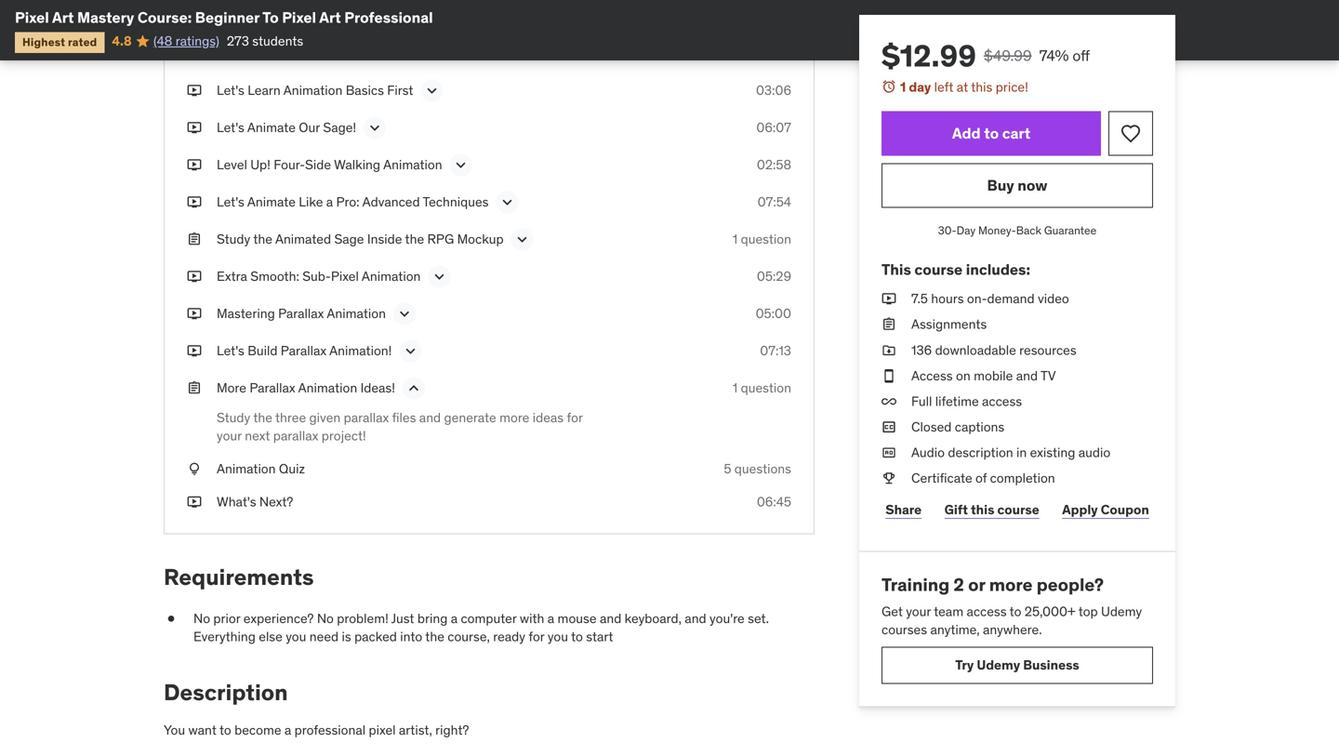 Task type: locate. For each thing, give the bounding box(es) containing it.
this right the at
[[971, 79, 993, 95]]

xsmall image
[[187, 118, 202, 137], [187, 156, 202, 174], [187, 193, 202, 211], [187, 230, 202, 248], [882, 290, 897, 308], [187, 304, 202, 323], [882, 316, 897, 334], [882, 393, 897, 411], [882, 418, 897, 436], [187, 493, 202, 511], [164, 610, 179, 628]]

to right want
[[220, 722, 231, 739]]

animate down up!
[[247, 193, 296, 210]]

our
[[299, 119, 320, 136]]

let's animate like a pro: advanced techniques
[[217, 193, 489, 210]]

question
[[741, 230, 792, 247], [741, 379, 792, 396]]

start
[[586, 628, 613, 645]]

(48
[[153, 32, 172, 49]]

course down the completion
[[998, 501, 1040, 518]]

a right with
[[548, 610, 555, 627]]

rpg
[[427, 230, 454, 247]]

to inside the no prior experience? no problem! just bring a computer with a mouse and keyboard, and you're set. everything else you need is packed into the course, ready for you to start
[[571, 628, 583, 645]]

2
[[954, 573, 965, 596]]

just
[[391, 610, 414, 627]]

buy now button
[[882, 163, 1154, 208]]

existing
[[1030, 444, 1076, 461]]

the inside the no prior experience? no problem! just bring a computer with a mouse and keyboard, and you're set. everything else you need is packed into the course, ready for you to start
[[425, 628, 445, 645]]

2 question from the top
[[741, 379, 792, 396]]

and
[[1017, 367, 1038, 384], [419, 409, 441, 426], [600, 610, 622, 627], [685, 610, 707, 627]]

show lecture description image down rpg
[[430, 267, 449, 286]]

mastery
[[77, 8, 134, 27]]

on-
[[967, 290, 988, 307]]

136
[[912, 342, 932, 358]]

xsmall image
[[187, 81, 202, 99], [187, 267, 202, 285], [882, 341, 897, 359], [187, 342, 202, 360], [882, 367, 897, 385], [187, 379, 202, 397], [882, 444, 897, 462], [187, 460, 202, 478], [882, 470, 897, 488]]

more left the ideas
[[500, 409, 530, 426]]

parallax up project!
[[344, 409, 389, 426]]

animate for like
[[247, 193, 296, 210]]

and up the start
[[600, 610, 622, 627]]

problem!
[[337, 610, 389, 627]]

0 vertical spatial parallax
[[278, 305, 324, 322]]

question down 07:13 at the right
[[741, 379, 792, 396]]

1 vertical spatial this
[[971, 501, 995, 518]]

into
[[400, 628, 423, 645]]

you're
[[710, 610, 745, 627]]

1 vertical spatial more
[[990, 573, 1033, 596]]

1 horizontal spatial for
[[567, 409, 583, 426]]

and left tv
[[1017, 367, 1038, 384]]

you down mouse
[[548, 628, 568, 645]]

show lecture description image up techniques at the top of page
[[452, 156, 470, 174]]

2 study from the top
[[217, 409, 250, 426]]

0 horizontal spatial art
[[52, 8, 74, 27]]

1 art from the left
[[52, 8, 74, 27]]

1 vertical spatial 1 question
[[733, 379, 792, 396]]

build
[[248, 342, 278, 359]]

0 vertical spatial question
[[741, 230, 792, 247]]

description
[[948, 444, 1014, 461]]

udemy right try on the right bottom of the page
[[977, 657, 1021, 673]]

no left prior
[[193, 610, 210, 627]]

1 you from the left
[[286, 628, 306, 645]]

0 horizontal spatial your
[[217, 427, 242, 444]]

pixel art mastery course: beginner to pixel art professional
[[15, 8, 433, 27]]

the inside study the three given parallax files and generate more ideas for your next parallax project!
[[253, 409, 272, 426]]

07:54
[[758, 193, 792, 210]]

your up courses
[[906, 603, 931, 620]]

animation up let's learn animation basics first
[[291, 24, 364, 43]]

1 question down 07:13 at the right
[[733, 379, 792, 396]]

0 vertical spatial 1 question
[[733, 230, 792, 247]]

animation up our
[[284, 82, 343, 98]]

0 vertical spatial study
[[217, 230, 250, 247]]

files
[[392, 409, 416, 426]]

show lecture description image up hide lecture description image
[[401, 342, 420, 360]]

mastering inside dropdown button
[[217, 24, 288, 43]]

4.8
[[112, 32, 132, 49]]

03:06
[[756, 82, 792, 98]]

to left cart
[[984, 124, 999, 143]]

walking
[[334, 156, 381, 173]]

0 vertical spatial more
[[500, 409, 530, 426]]

xsmall image up share
[[882, 470, 897, 488]]

1 this from the top
[[971, 79, 993, 95]]

1 horizontal spatial no
[[317, 610, 334, 627]]

group
[[165, 0, 814, 9]]

cart
[[1003, 124, 1031, 143]]

show lecture description image for let's animate our sage!
[[366, 118, 384, 137]]

parallax up let's build parallax animation!
[[278, 305, 324, 322]]

05:00
[[756, 305, 792, 322]]

and right the "files"
[[419, 409, 441, 426]]

for right the ideas
[[567, 409, 583, 426]]

74%
[[1040, 46, 1069, 65]]

this
[[882, 260, 912, 279]]

0 vertical spatial for
[[567, 409, 583, 426]]

0 vertical spatial this
[[971, 79, 993, 95]]

side
[[305, 156, 331, 173]]

study down more
[[217, 409, 250, 426]]

your inside training 2 or more people? get your team access to 25,000+ top udemy courses anytime, anywhere.
[[906, 603, 931, 620]]

everything
[[193, 628, 256, 645]]

animate left our
[[247, 119, 296, 136]]

four-
[[274, 156, 305, 173]]

your left next at the bottom left of the page
[[217, 427, 242, 444]]

show lecture description image right mockup
[[513, 230, 532, 249]]

art left professional
[[319, 8, 341, 27]]

1 animate from the top
[[247, 119, 296, 136]]

1 let's from the top
[[217, 82, 244, 98]]

mastering for mastering parallax animation
[[217, 305, 275, 322]]

animation up what's next?
[[217, 460, 276, 477]]

1 question up 05:29
[[733, 230, 792, 247]]

more inside study the three given parallax files and generate more ideas for your next parallax project!
[[500, 409, 530, 426]]

course up hours
[[915, 260, 963, 279]]

art
[[52, 8, 74, 27], [319, 8, 341, 27]]

pixel down sage
[[331, 268, 359, 284]]

0 vertical spatial 1
[[900, 79, 906, 95]]

2 let's from the top
[[217, 119, 244, 136]]

on
[[956, 367, 971, 384]]

0 vertical spatial animate
[[247, 119, 296, 136]]

show lecture description image right sage!
[[366, 118, 384, 137]]

artist,
[[399, 722, 432, 739]]

gift
[[945, 501, 968, 518]]

1 horizontal spatial your
[[906, 603, 931, 620]]

experience?
[[244, 610, 314, 627]]

this right gift
[[971, 501, 995, 518]]

parallax up three
[[250, 379, 295, 396]]

more
[[500, 409, 530, 426], [990, 573, 1033, 596]]

closed captions
[[912, 419, 1005, 435]]

and left the you're
[[685, 610, 707, 627]]

0 vertical spatial your
[[217, 427, 242, 444]]

$12.99
[[882, 37, 977, 74]]

to down mouse
[[571, 628, 583, 645]]

for down with
[[529, 628, 545, 645]]

question up 05:29
[[741, 230, 792, 247]]

this
[[971, 79, 993, 95], [971, 501, 995, 518]]

coupon
[[1101, 501, 1150, 518]]

no up need
[[317, 610, 334, 627]]

certificate
[[912, 470, 973, 487]]

2 animate from the top
[[247, 193, 296, 210]]

show lecture description image up mockup
[[498, 193, 517, 211]]

xsmall image left animation quiz
[[187, 460, 202, 478]]

packed
[[354, 628, 397, 645]]

at
[[957, 79, 969, 95]]

next?
[[259, 494, 293, 510]]

pixel up highest
[[15, 8, 49, 27]]

study up extra
[[217, 230, 250, 247]]

1 mastering from the top
[[217, 24, 288, 43]]

the
[[253, 230, 272, 247], [405, 230, 424, 247], [253, 409, 272, 426], [425, 628, 445, 645]]

2 this from the top
[[971, 501, 995, 518]]

get
[[882, 603, 903, 620]]

2 vertical spatial parallax
[[250, 379, 295, 396]]

you down experience?
[[286, 628, 306, 645]]

try udemy business
[[956, 657, 1080, 673]]

study for study the three given parallax files and generate more ideas for your next parallax project!
[[217, 409, 250, 426]]

1 vertical spatial your
[[906, 603, 931, 620]]

parallax down three
[[273, 427, 319, 444]]

apply coupon button
[[1059, 491, 1154, 529]]

ideas
[[533, 409, 564, 426]]

1 horizontal spatial udemy
[[1101, 603, 1142, 620]]

for
[[567, 409, 583, 426], [529, 628, 545, 645]]

1 vertical spatial 1
[[733, 230, 738, 247]]

let's up the level
[[217, 119, 244, 136]]

0 horizontal spatial no
[[193, 610, 210, 627]]

show lecture description image
[[423, 81, 441, 100], [452, 156, 470, 174], [430, 267, 449, 286], [395, 304, 414, 323]]

let's left build
[[217, 342, 244, 359]]

0 horizontal spatial more
[[500, 409, 530, 426]]

project!
[[322, 427, 366, 444]]

1 vertical spatial question
[[741, 379, 792, 396]]

1 horizontal spatial you
[[548, 628, 568, 645]]

0 vertical spatial parallax
[[344, 409, 389, 426]]

parallax for mastering
[[278, 305, 324, 322]]

share button
[[882, 491, 926, 529]]

4 let's from the top
[[217, 342, 244, 359]]

0 horizontal spatial udemy
[[977, 657, 1021, 673]]

your inside study the three given parallax files and generate more ideas for your next parallax project!
[[217, 427, 242, 444]]

the up next at the bottom left of the page
[[253, 409, 272, 426]]

courses
[[882, 622, 928, 638]]

team
[[934, 603, 964, 620]]

ideas!
[[361, 379, 395, 396]]

for inside study the three given parallax files and generate more ideas for your next parallax project!
[[567, 409, 583, 426]]

show lecture description image
[[366, 118, 384, 137], [498, 193, 517, 211], [513, 230, 532, 249], [401, 342, 420, 360]]

course,
[[448, 628, 490, 645]]

1 question
[[733, 230, 792, 247], [733, 379, 792, 396]]

2 mastering from the top
[[217, 305, 275, 322]]

study the three given parallax files and generate more ideas for your next parallax project!
[[217, 409, 583, 444]]

1 no from the left
[[193, 610, 210, 627]]

study inside study the three given parallax files and generate more ideas for your next parallax project!
[[217, 409, 250, 426]]

show lecture description image for extra smooth: sub-pixel animation
[[430, 267, 449, 286]]

the up smooth:
[[253, 230, 272, 247]]

1 vertical spatial parallax
[[273, 427, 319, 444]]

2 you from the left
[[548, 628, 568, 645]]

0 vertical spatial udemy
[[1101, 603, 1142, 620]]

with
[[520, 610, 545, 627]]

1 horizontal spatial pixel
[[282, 8, 316, 27]]

1 vertical spatial study
[[217, 409, 250, 426]]

xsmall image left access
[[882, 367, 897, 385]]

show lecture description image for let's animate like a pro: advanced techniques
[[498, 193, 517, 211]]

let's down the level
[[217, 193, 244, 210]]

let's left 'learn'
[[217, 82, 244, 98]]

back
[[1017, 223, 1042, 238]]

parallax down mastering parallax animation
[[281, 342, 327, 359]]

to up the anywhere. at the bottom
[[1010, 603, 1022, 620]]

3 let's from the top
[[217, 193, 244, 210]]

273 students
[[227, 32, 303, 49]]

to inside button
[[984, 124, 999, 143]]

1 horizontal spatial art
[[319, 8, 341, 27]]

pixel right to
[[282, 8, 316, 27]]

demand
[[988, 290, 1035, 307]]

captions
[[955, 419, 1005, 435]]

1 vertical spatial access
[[967, 603, 1007, 620]]

buy now
[[987, 176, 1048, 195]]

1 study from the top
[[217, 230, 250, 247]]

0 horizontal spatial for
[[529, 628, 545, 645]]

to inside training 2 or more people? get your team access to 25,000+ top udemy courses anytime, anywhere.
[[1010, 603, 1022, 620]]

parallax
[[344, 409, 389, 426], [273, 427, 319, 444]]

questions
[[735, 460, 792, 477]]

30-
[[938, 223, 957, 238]]

06:07
[[757, 119, 792, 136]]

1 vertical spatial for
[[529, 628, 545, 645]]

pro:
[[336, 193, 360, 210]]

2 vertical spatial 1
[[733, 379, 738, 396]]

1 vertical spatial animate
[[247, 193, 296, 210]]

xsmall image left more
[[187, 379, 202, 397]]

completion
[[990, 470, 1056, 487]]

1 vertical spatial course
[[998, 501, 1040, 518]]

1
[[900, 79, 906, 95], [733, 230, 738, 247], [733, 379, 738, 396]]

resources
[[1020, 342, 1077, 358]]

given
[[309, 409, 341, 426]]

access down mobile
[[982, 393, 1022, 410]]

now
[[1018, 176, 1048, 195]]

1 question from the top
[[741, 230, 792, 247]]

show lecture description image for study the animated sage inside the rpg mockup
[[513, 230, 532, 249]]

0 vertical spatial mastering
[[217, 24, 288, 43]]

1 vertical spatial mastering
[[217, 305, 275, 322]]

0 vertical spatial access
[[982, 393, 1022, 410]]

more
[[217, 379, 246, 396]]

udemy right 'top'
[[1101, 603, 1142, 620]]

$12.99 $49.99 74% off
[[882, 37, 1090, 74]]

show lecture description image right the first
[[423, 81, 441, 100]]

more right or
[[990, 573, 1033, 596]]

0 vertical spatial course
[[915, 260, 963, 279]]

the down bring
[[425, 628, 445, 645]]

techniques
[[423, 193, 489, 210]]

in
[[1017, 444, 1027, 461]]

hide lecture description image
[[405, 379, 423, 397]]

02:58
[[757, 156, 792, 173]]

anytime,
[[931, 622, 980, 638]]

1 horizontal spatial more
[[990, 573, 1033, 596]]

0 horizontal spatial you
[[286, 628, 306, 645]]

beginner
[[195, 8, 260, 27]]

show lecture description image up hide lecture description image
[[395, 304, 414, 323]]

access down or
[[967, 603, 1007, 620]]

art up the highest rated
[[52, 8, 74, 27]]

mastering parallax animation
[[217, 305, 386, 322]]



Task type: vqa. For each thing, say whether or not it's contained in the screenshot.
(48 ratings)
yes



Task type: describe. For each thing, give the bounding box(es) containing it.
learn
[[248, 82, 281, 98]]

show lecture description image for let's build parallax animation!
[[401, 342, 420, 360]]

xsmall image left extra
[[187, 267, 202, 285]]

assignments
[[912, 316, 987, 333]]

xsmall image left "136"
[[882, 341, 897, 359]]

tv
[[1041, 367, 1056, 384]]

let's learn animation basics first
[[217, 82, 413, 98]]

pixel
[[369, 722, 396, 739]]

try
[[956, 657, 974, 673]]

show lecture description image for level up! four-side walking animation
[[452, 156, 470, 174]]

description
[[164, 679, 288, 707]]

first
[[387, 82, 413, 98]]

let's for let's animate like a pro: advanced techniques
[[217, 193, 244, 210]]

sage
[[334, 230, 364, 247]]

5 questions
[[724, 460, 792, 477]]

anywhere.
[[983, 622, 1042, 638]]

0 horizontal spatial pixel
[[15, 8, 49, 27]]

animation inside dropdown button
[[291, 24, 364, 43]]

alarm image
[[882, 79, 897, 94]]

up!
[[250, 156, 271, 173]]

extra
[[217, 268, 247, 284]]

apply
[[1063, 501, 1098, 518]]

access on mobile and tv
[[912, 367, 1056, 384]]

become
[[235, 722, 281, 739]]

2 art from the left
[[319, 8, 341, 27]]

xsmall image left audio
[[882, 444, 897, 462]]

bring
[[418, 610, 448, 627]]

set.
[[748, 610, 769, 627]]

udemy inside training 2 or more people? get your team access to 25,000+ top udemy courses anytime, anywhere.
[[1101, 603, 1142, 620]]

2 1 question from the top
[[733, 379, 792, 396]]

show lecture description image for mastering parallax animation
[[395, 304, 414, 323]]

you
[[164, 722, 185, 739]]

1 horizontal spatial course
[[998, 501, 1040, 518]]

access inside training 2 or more people? get your team access to 25,000+ top udemy courses anytime, anywhere.
[[967, 603, 1007, 620]]

animation up the animation!
[[327, 305, 386, 322]]

extra smooth: sub-pixel animation
[[217, 268, 421, 284]]

sage!
[[323, 119, 356, 136]]

what's
[[217, 494, 256, 510]]

training 2 or more people? get your team access to 25,000+ top udemy courses anytime, anywhere.
[[882, 573, 1142, 638]]

1 vertical spatial udemy
[[977, 657, 1021, 673]]

25,000+
[[1025, 603, 1076, 620]]

(48 ratings)
[[153, 32, 219, 49]]

0 horizontal spatial course
[[915, 260, 963, 279]]

0 horizontal spatial parallax
[[273, 427, 319, 444]]

wishlist image
[[1120, 122, 1142, 145]]

let's for let's learn animation basics first
[[217, 82, 244, 98]]

animation up given
[[298, 379, 357, 396]]

ready
[[493, 628, 526, 645]]

sub-
[[303, 268, 331, 284]]

professional
[[344, 8, 433, 27]]

animation down inside
[[362, 268, 421, 284]]

is
[[342, 628, 351, 645]]

no prior experience? no problem! just bring a computer with a mouse and keyboard, and you're set. everything else you need is packed into the course, ready for you to start
[[193, 610, 769, 645]]

inside
[[367, 230, 402, 247]]

audio description in existing audio
[[912, 444, 1111, 461]]

mouse
[[558, 610, 597, 627]]

study for study the animated sage inside the rpg mockup
[[217, 230, 250, 247]]

small image
[[187, 24, 206, 43]]

closed
[[912, 419, 952, 435]]

06:45
[[757, 494, 792, 510]]

animation up the advanced
[[383, 156, 442, 173]]

30-day money-back guarantee
[[938, 223, 1097, 238]]

a right become
[[285, 722, 291, 739]]

level up! four-side walking animation
[[217, 156, 442, 173]]

$49.99
[[984, 46, 1032, 65]]

1 vertical spatial parallax
[[281, 342, 327, 359]]

generate
[[444, 409, 497, 426]]

1 1 question from the top
[[733, 230, 792, 247]]

xsmall image left build
[[187, 342, 202, 360]]

add to cart
[[952, 124, 1031, 143]]

try udemy business link
[[882, 647, 1154, 684]]

05:29
[[757, 268, 792, 284]]

2 horizontal spatial pixel
[[331, 268, 359, 284]]

xsmall image down ratings)
[[187, 81, 202, 99]]

and inside study the three given parallax files and generate more ideas for your next parallax project!
[[419, 409, 441, 426]]

let's for let's animate our sage!
[[217, 119, 244, 136]]

for inside the no prior experience? no problem! just bring a computer with a mouse and keyboard, and you're set. everything else you need is packed into the course, ready for you to start
[[529, 628, 545, 645]]

buy
[[987, 176, 1015, 195]]

or
[[968, 573, 986, 596]]

what's next?
[[217, 494, 293, 510]]

parallax for more
[[250, 379, 295, 396]]

07:13
[[760, 342, 792, 359]]

highest rated
[[22, 35, 97, 49]]

day
[[957, 223, 976, 238]]

guarantee
[[1045, 223, 1097, 238]]

top
[[1079, 603, 1098, 620]]

highest
[[22, 35, 65, 49]]

gift this course
[[945, 501, 1040, 518]]

1 horizontal spatial parallax
[[344, 409, 389, 426]]

show lecture description image for let's learn animation basics first
[[423, 81, 441, 100]]

2 no from the left
[[317, 610, 334, 627]]

basics
[[346, 82, 384, 98]]

lifetime
[[936, 393, 979, 410]]

course:
[[138, 8, 192, 27]]

the left rpg
[[405, 230, 424, 247]]

more inside training 2 or more people? get your team access to 25,000+ top udemy courses anytime, anywhere.
[[990, 573, 1033, 596]]

else
[[259, 628, 283, 645]]

add
[[952, 124, 981, 143]]

three
[[275, 409, 306, 426]]

mastering for mastering animation
[[217, 24, 288, 43]]

let's for let's build parallax animation!
[[217, 342, 244, 359]]

a left pro:
[[326, 193, 333, 210]]

animation quiz
[[217, 460, 305, 477]]

ratings)
[[176, 32, 219, 49]]

left
[[935, 79, 954, 95]]

animate for our
[[247, 119, 296, 136]]

full
[[912, 393, 932, 410]]

keyboard,
[[625, 610, 682, 627]]

add to cart button
[[882, 111, 1101, 156]]

let's build parallax animation!
[[217, 342, 392, 359]]

rated
[[68, 35, 97, 49]]

1 day left at this price!
[[900, 79, 1029, 95]]

audio
[[912, 444, 945, 461]]

a right bring
[[451, 610, 458, 627]]

mobile
[[974, 367, 1013, 384]]

students
[[252, 32, 303, 49]]

day
[[909, 79, 931, 95]]



